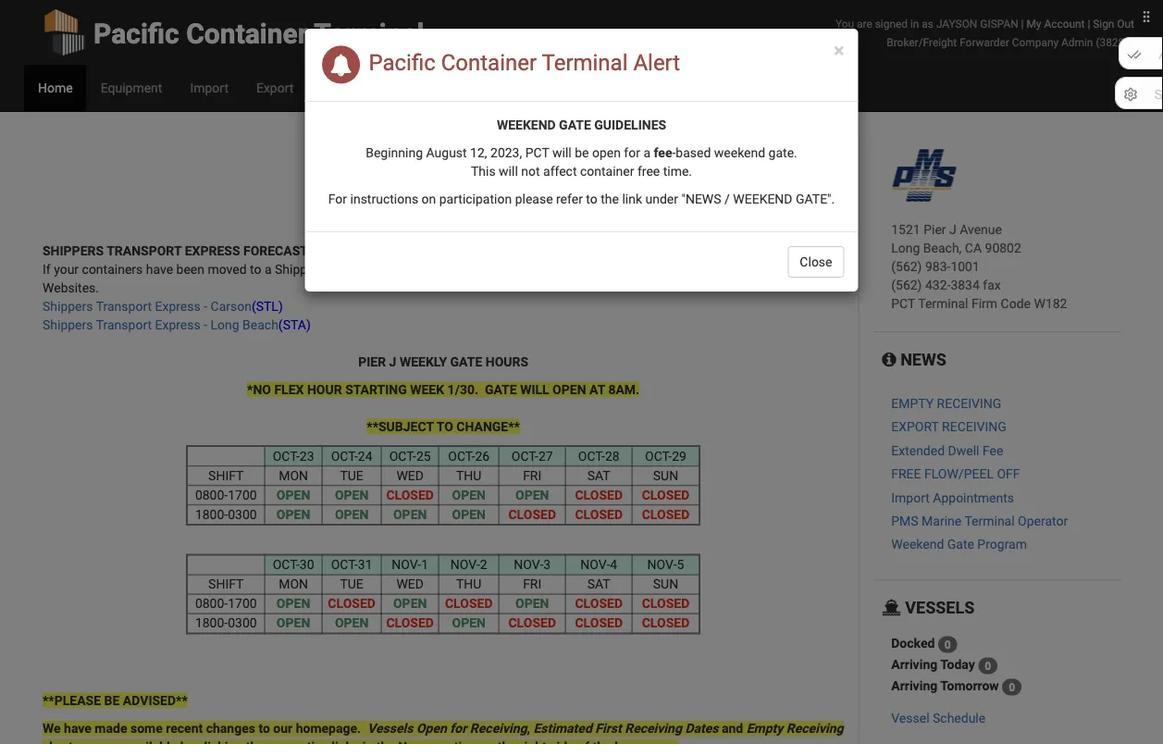 Task type: vqa. For each thing, say whether or not it's contained in the screenshot.


Task type: describe. For each thing, give the bounding box(es) containing it.
0 horizontal spatial 0
[[945, 638, 952, 651]]

today inside docked 0 arriving today 0 arriving tomorrow 0
[[941, 657, 976, 673]]

oct- for 26
[[448, 449, 475, 464]]

guidelines
[[595, 117, 667, 132]]

estimated
[[534, 721, 592, 737]]

1800- for oct-23
[[195, 507, 228, 522]]

using
[[695, 262, 727, 277]]

import
[[892, 490, 930, 505]]

1 vertical spatial express
[[155, 299, 201, 314]]

oct- for 23
[[273, 449, 300, 464]]

29
[[672, 449, 687, 464]]

1001
[[951, 259, 980, 274]]

vessels for vessels
[[902, 599, 975, 618]]

oct-25
[[390, 449, 431, 464]]

weekend
[[892, 537, 945, 552]]

1 vertical spatial transport
[[96, 299, 152, 314]]

in
[[911, 17, 920, 30]]

flex
[[274, 382, 304, 397]]

- inside beginning august 12, 2023, pct will be open for a fee -based weekend gate. this will not affect container free time.
[[673, 145, 676, 160]]

vessels open for receiving , estimated first receiving dates and empty receiving
[[368, 721, 844, 737]]

ship image
[[883, 600, 902, 616]]

(38284)
[[1097, 36, 1135, 49]]

long inside 1521 pier j avenue long beach, ca 90802 (562) 983-1001 (562) 432-3834 fax pct terminal firm code w182
[[892, 240, 921, 256]]

beginning august 12, 2023, pct will be open for a fee -based weekend gate. this will not affect container free time.
[[366, 145, 798, 179]]

1521 pier j avenue long beach, ca 90802 (562) 983-1001 (562) 432-3834 fax pct terminal firm code w182
[[892, 222, 1068, 311]]

2 vertical spatial -
[[204, 317, 207, 332]]

0800- for oct-23
[[195, 487, 228, 503]]

nov-4
[[581, 558, 618, 573]]

change**
[[457, 419, 520, 434]]

empty receiving link
[[892, 396, 1002, 411]]

we have made some recent changes to our homepage.
[[43, 721, 361, 737]]

open
[[592, 145, 621, 160]]

0 vertical spatial transport
[[328, 262, 384, 277]]

31
[[358, 558, 373, 573]]

0 horizontal spatial will
[[499, 163, 518, 179]]

beach,
[[924, 240, 962, 256]]

are
[[857, 17, 873, 30]]

admin
[[1062, 36, 1094, 49]]

1 horizontal spatial gate
[[485, 382, 517, 397]]

1 receiving from the left
[[470, 721, 527, 737]]

2 vertical spatial 0
[[1009, 681, 1016, 694]]

to
[[437, 419, 454, 434]]

hour
[[307, 382, 342, 397]]

thu for 2
[[456, 577, 482, 592]]

starting
[[345, 382, 407, 397]]

0 vertical spatial today
[[690, 141, 725, 156]]

pacific for pacific container terminal
[[94, 17, 179, 50]]

you are signed in as jayson gispan | my account | sign out broker/freight forwarder company admin (38284)
[[836, 17, 1135, 49]]

0 horizontal spatial pct
[[486, 169, 510, 184]]

1 vertical spatial to
[[259, 721, 270, 737]]

j inside 1521 pier j avenue long beach, ca 90802 (562) 983-1001 (562) 432-3834 fax pct terminal firm code w182
[[950, 222, 957, 237]]

shippers
[[43, 243, 104, 258]]

sun for 5
[[653, 577, 679, 592]]

dwell
[[949, 443, 980, 458]]

2 vertical spatial shippers
[[43, 317, 93, 332]]

yard
[[514, 169, 540, 184]]

pct yard map link
[[486, 169, 568, 184]]

oct-28
[[578, 449, 620, 464]]

25
[[417, 449, 431, 464]]

container for pacific container terminal
[[186, 17, 308, 50]]

long inside shippers transport express forecast website if your containers have been moved to a shippers transport express location you can also check on the container using the below forecast websites. shippers transport express - carson (stl) shippers transport express - long beach (sta)
[[211, 317, 239, 332]]

(sta)
[[279, 317, 311, 332]]

1 horizontal spatial 0
[[985, 660, 992, 673]]

1700 for oct-23
[[228, 487, 257, 503]]

terminal inside empty receiving export receiving extended dwell fee free flow/peel off import appointments pms marine terminal operator weekend gate program
[[965, 514, 1015, 529]]

0 horizontal spatial 27
[[539, 449, 553, 464]]

for for for terminal map click here , pct yard map
[[319, 169, 338, 184]]

×
[[835, 39, 845, 62]]

fee
[[983, 443, 1004, 458]]

2 vertical spatial express
[[155, 317, 201, 332]]

**please be advised**
[[43, 693, 188, 708]]

fax
[[984, 277, 1002, 293]]

pier
[[924, 222, 947, 237]]

info circle image
[[883, 351, 897, 368]]

1 the from the left
[[616, 262, 635, 277]]

websites.
[[43, 280, 99, 295]]

pct inside beginning august 12, 2023, pct will be open for a fee -based weekend gate. this will not affect container free time.
[[526, 145, 550, 160]]

signed
[[876, 17, 908, 30]]

made
[[95, 721, 127, 737]]

company
[[1013, 36, 1059, 49]]

oct-31
[[331, 558, 373, 573]]

oct- for 27
[[512, 449, 539, 464]]

1 horizontal spatial will
[[553, 145, 572, 160]]

nov- for 1
[[392, 558, 421, 573]]

wed for 25
[[397, 468, 424, 483]]

pacific container terminal alert
[[363, 50, 681, 76]]

2023,
[[491, 145, 522, 160]]

nov- for 4
[[581, 558, 610, 573]]

0 vertical spatial receiving
[[938, 396, 1002, 411]]

w182
[[1035, 296, 1068, 311]]

weekend
[[715, 145, 766, 160]]

0800- for oct-30
[[195, 596, 228, 612]]

dates
[[686, 721, 719, 737]]

1700 for oct-30
[[228, 596, 257, 612]]

time.
[[664, 163, 693, 179]]

to inside shippers transport express forecast website if your containers have been moved to a shippers transport express location you can also check on the container using the below forecast websites. shippers transport express - carson (stl) shippers transport express - long beach (sta)
[[250, 262, 262, 277]]

fri for 3
[[523, 577, 542, 592]]

express
[[185, 243, 240, 258]]

avenue
[[960, 222, 1003, 237]]

nov- for 5
[[648, 558, 677, 573]]

today is friday, october 27
[[690, 141, 845, 156]]

12,
[[470, 145, 488, 160]]

0300 for oct-30
[[228, 616, 257, 631]]

0 horizontal spatial j
[[389, 354, 397, 369]]

sign
[[1094, 17, 1115, 30]]

nov- for 2
[[451, 558, 480, 573]]

for terminal map click here , pct yard map
[[319, 169, 568, 184]]

2 horizontal spatial gate
[[559, 117, 591, 132]]

nov-1
[[392, 558, 429, 573]]

gate
[[948, 537, 975, 552]]

a inside beginning august 12, 2023, pct will be open for a fee -based weekend gate. this will not affect container free time.
[[644, 145, 651, 160]]

0 vertical spatial on
[[422, 191, 436, 206]]

this
[[471, 163, 496, 179]]

1
[[421, 558, 429, 573]]

close button
[[788, 246, 845, 278]]

"news
[[682, 191, 722, 206]]

container for pacific container terminal alert
[[441, 50, 537, 76]]

sign out link
[[1094, 17, 1135, 30]]

**subject
[[367, 419, 434, 434]]

**subject to change**
[[367, 419, 520, 434]]

wed for 1
[[397, 577, 424, 592]]

1521
[[892, 222, 921, 237]]

if
[[43, 262, 51, 277]]

will
[[520, 382, 550, 397]]

1 horizontal spatial weekend
[[734, 191, 793, 206]]

3 receiving from the left
[[787, 721, 844, 737]]

0800-1700 for oct-30
[[195, 596, 257, 612]]

close
[[800, 254, 833, 269]]

advised**
[[123, 693, 188, 708]]

affect
[[544, 163, 577, 179]]

operator
[[1019, 514, 1069, 529]]

my account link
[[1027, 17, 1086, 30]]



Task type: locate. For each thing, give the bounding box(es) containing it.
oct- right 26 on the left of page
[[512, 449, 539, 464]]

2 nov- from the left
[[451, 558, 480, 573]]

1 1800-0300 from the top
[[195, 507, 257, 522]]

0 vertical spatial long
[[892, 240, 921, 256]]

1 vertical spatial tue
[[340, 577, 364, 592]]

pct down 2023, at the left top
[[486, 169, 510, 184]]

weekend
[[497, 117, 556, 132], [734, 191, 793, 206]]

0 vertical spatial ,
[[481, 169, 483, 184]]

marine
[[922, 514, 962, 529]]

mon down oct-30
[[279, 577, 308, 592]]

1 vertical spatial for
[[328, 191, 347, 206]]

0 vertical spatial fri
[[523, 468, 542, 483]]

on down click
[[422, 191, 436, 206]]

receiving right the empty
[[787, 721, 844, 737]]

long down carson
[[211, 317, 239, 332]]

1 tue from the top
[[340, 468, 364, 483]]

1 vertical spatial 0800-1700
[[195, 596, 257, 612]]

1 vertical spatial a
[[265, 262, 272, 277]]

to the
[[586, 191, 619, 206]]

nov- right 4
[[648, 558, 677, 573]]

receiving up the export receiving link
[[938, 396, 1002, 411]]

1 0800-1700 from the top
[[195, 487, 257, 503]]

oct-
[[273, 449, 300, 464], [331, 449, 358, 464], [390, 449, 417, 464], [448, 449, 475, 464], [512, 449, 539, 464], [578, 449, 605, 464], [645, 449, 672, 464], [273, 558, 300, 573], [331, 558, 358, 573]]

export
[[892, 420, 939, 435]]

have
[[146, 262, 173, 277], [64, 721, 92, 737]]

express left location
[[388, 262, 433, 277]]

2 horizontal spatial pct
[[892, 296, 916, 311]]

sat down oct-28
[[588, 468, 611, 483]]

receiving
[[470, 721, 527, 737], [625, 721, 682, 737], [787, 721, 844, 737]]

- up time.
[[673, 145, 676, 160]]

2 1700 from the top
[[228, 596, 257, 612]]

pct inside 1521 pier j avenue long beach, ca 90802 (562) 983-1001 (562) 432-3834 fax pct terminal firm code w182
[[892, 296, 916, 311]]

receiving left estimated
[[470, 721, 527, 737]]

some
[[130, 721, 163, 737]]

week
[[410, 382, 445, 397]]

have down transport
[[146, 262, 173, 277]]

tomorrow
[[941, 679, 1000, 694]]

0 vertical spatial have
[[146, 262, 173, 277]]

0 horizontal spatial ,
[[481, 169, 483, 184]]

0 horizontal spatial receiving
[[470, 721, 527, 737]]

3 nov- from the left
[[514, 558, 544, 573]]

| left my
[[1022, 17, 1025, 30]]

1 horizontal spatial ,
[[527, 721, 531, 737]]

fri
[[523, 468, 542, 483], [523, 577, 542, 592]]

tue down oct-31
[[340, 577, 364, 592]]

0 horizontal spatial container
[[186, 17, 308, 50]]

oct-27
[[512, 449, 553, 464]]

2 1800-0300 from the top
[[195, 616, 257, 631]]

pacific container terminal
[[94, 17, 425, 50]]

| left 'sign'
[[1088, 17, 1091, 30]]

gate up "be"
[[559, 117, 591, 132]]

gate up *no flex hour starting week 1/30.  gate will open at 8am.
[[451, 354, 483, 369]]

0 vertical spatial will
[[553, 145, 572, 160]]

oct-29
[[645, 449, 687, 464]]

nov-3
[[514, 558, 551, 573]]

1 vertical spatial gate
[[451, 354, 483, 369]]

out
[[1118, 17, 1135, 30]]

oct- for 25
[[390, 449, 417, 464]]

container inside beginning august 12, 2023, pct will be open for a fee -based weekend gate. this will not affect container free time.
[[581, 163, 635, 179]]

0 up tomorrow
[[985, 660, 992, 673]]

1 horizontal spatial container
[[638, 262, 692, 277]]

is
[[728, 141, 738, 156]]

0 vertical spatial 27
[[830, 141, 845, 156]]

0800-1700
[[195, 487, 257, 503], [195, 596, 257, 612]]

for right open
[[450, 721, 467, 737]]

0 vertical spatial wed
[[397, 468, 424, 483]]

1 horizontal spatial on
[[599, 262, 613, 277]]

at
[[590, 382, 605, 397]]

tue for 24
[[340, 468, 364, 483]]

1 vertical spatial fri
[[523, 577, 542, 592]]

oct- for 31
[[331, 558, 358, 573]]

0 vertical spatial (562)
[[892, 259, 923, 274]]

container
[[581, 163, 635, 179], [638, 262, 692, 277]]

sun for 29
[[653, 468, 679, 483]]

0 right tomorrow
[[1009, 681, 1016, 694]]

0 horizontal spatial today
[[690, 141, 725, 156]]

1 vertical spatial will
[[499, 163, 518, 179]]

sat down nov-4
[[588, 577, 611, 592]]

2 (562) from the top
[[892, 277, 923, 293]]

2 vertical spatial pct
[[892, 296, 916, 311]]

friday,
[[741, 141, 778, 156]]

1 fri from the top
[[523, 468, 542, 483]]

28
[[605, 449, 620, 464]]

receiving
[[938, 396, 1002, 411], [943, 420, 1007, 435]]

0 vertical spatial gate
[[559, 117, 591, 132]]

map down the beginning august at the top left
[[395, 169, 421, 184]]

1 vertical spatial receiving
[[943, 420, 1007, 435]]

2 map from the left
[[543, 169, 568, 184]]

thu down nov-2
[[456, 577, 482, 592]]

0 vertical spatial for
[[624, 145, 641, 160]]

import appointments link
[[892, 490, 1015, 505]]

0 horizontal spatial on
[[422, 191, 436, 206]]

free
[[638, 163, 660, 179]]

1 vertical spatial j
[[389, 354, 397, 369]]

fri for 27
[[523, 468, 542, 483]]

1 shift from the top
[[208, 468, 244, 483]]

shift for oct-23
[[208, 468, 244, 483]]

pacific container terminal link
[[43, 0, 425, 65]]

sat for 4
[[588, 577, 611, 592]]

receiving up 'dwell' on the bottom of the page
[[943, 420, 1007, 435]]

1 vertical spatial sat
[[588, 577, 611, 592]]

0 vertical spatial 0
[[945, 638, 952, 651]]

on right the check
[[599, 262, 613, 277]]

transport down shippers transport express - carson link
[[96, 317, 152, 332]]

my
[[1027, 17, 1042, 30]]

container left using
[[638, 262, 692, 277]]

1 vertical spatial container
[[638, 262, 692, 277]]

2 0800- from the top
[[195, 596, 228, 612]]

vessels
[[902, 599, 975, 618], [368, 721, 413, 737]]

0 vertical spatial 1800-
[[195, 507, 228, 522]]

a inside shippers transport express forecast website if your containers have been moved to a shippers transport express location you can also check on the container using the below forecast websites. shippers transport express - carson (stl) shippers transport express - long beach (sta)
[[265, 262, 272, 277]]

1 vertical spatial -
[[204, 299, 207, 314]]

3
[[544, 558, 551, 573]]

, up "participation"
[[481, 169, 483, 184]]

for
[[319, 169, 338, 184], [328, 191, 347, 206]]

0 horizontal spatial weekend
[[497, 117, 556, 132]]

1 sun from the top
[[653, 468, 679, 483]]

2 sat from the top
[[588, 577, 611, 592]]

oct-24
[[331, 449, 373, 464]]

to down forecast
[[250, 262, 262, 277]]

based
[[676, 145, 711, 160]]

1800-0300 for oct-30
[[195, 616, 257, 631]]

arriving up vessel
[[892, 679, 938, 694]]

also
[[534, 262, 558, 277]]

mon for 30
[[279, 577, 308, 592]]

vessels left open
[[368, 721, 413, 737]]

express up "shippers transport express - long beach" link
[[155, 299, 201, 314]]

pacific
[[94, 17, 179, 50], [369, 50, 436, 76]]

nov- right 3
[[581, 558, 610, 573]]

1 vertical spatial have
[[64, 721, 92, 737]]

0 vertical spatial a
[[644, 145, 651, 160]]

1 0300 from the top
[[228, 507, 257, 522]]

0 horizontal spatial have
[[64, 721, 92, 737]]

2 thu from the top
[[456, 577, 482, 592]]

2 horizontal spatial 0
[[1009, 681, 1016, 694]]

1 thu from the top
[[456, 468, 482, 483]]

-
[[673, 145, 676, 160], [204, 299, 207, 314], [204, 317, 207, 332]]

pacific for pacific container terminal alert
[[369, 50, 436, 76]]

1 vertical spatial 27
[[539, 449, 553, 464]]

terminal
[[314, 17, 425, 50], [542, 50, 628, 76], [341, 169, 392, 184], [919, 296, 969, 311], [965, 514, 1015, 529]]

1 vertical spatial thu
[[456, 577, 482, 592]]

your
[[54, 262, 79, 277]]

gate
[[559, 117, 591, 132], [451, 354, 483, 369], [485, 382, 517, 397]]

oct- for 30
[[273, 558, 300, 573]]

for up website
[[319, 169, 338, 184]]

24
[[358, 449, 373, 464]]

changes
[[206, 721, 255, 737]]

oct- right 30
[[331, 558, 358, 573]]

wed down oct-25
[[397, 468, 424, 483]]

0800-1700 for oct-23
[[195, 487, 257, 503]]

1800- for oct-30
[[195, 616, 228, 631]]

1 vertical spatial 1800-
[[195, 616, 228, 631]]

transport down containers
[[96, 299, 152, 314]]

receiving right first
[[625, 721, 682, 737]]

vessel schedule link
[[892, 711, 986, 726]]

1 | from the left
[[1022, 17, 1025, 30]]

account
[[1045, 17, 1086, 30]]

program
[[978, 537, 1028, 552]]

0 vertical spatial to
[[250, 262, 262, 277]]

0 horizontal spatial vessels
[[368, 721, 413, 737]]

1 arriving from the top
[[892, 657, 938, 673]]

1 vertical spatial sun
[[653, 577, 679, 592]]

oct- down the **subject
[[390, 449, 417, 464]]

shift for oct-30
[[208, 577, 244, 592]]

2 receiving from the left
[[625, 721, 682, 737]]

news
[[897, 350, 947, 369]]

1 vertical spatial 0
[[985, 660, 992, 673]]

pms
[[892, 514, 919, 529]]

oct- left oct-24
[[273, 449, 300, 464]]

1 vertical spatial on
[[599, 262, 613, 277]]

1 horizontal spatial long
[[892, 240, 921, 256]]

1800-0300 for oct-23
[[195, 507, 257, 522]]

1 horizontal spatial 27
[[830, 141, 845, 156]]

sat for 28
[[588, 468, 611, 483]]

1 horizontal spatial receiving
[[625, 721, 682, 737]]

1 (562) from the top
[[892, 259, 923, 274]]

oct- left oct-31
[[273, 558, 300, 573]]

1 horizontal spatial pacific
[[369, 50, 436, 76]]

will up affect
[[553, 145, 572, 160]]

the right using
[[730, 262, 748, 277]]

2 arriving from the top
[[892, 679, 938, 694]]

thu
[[456, 468, 482, 483], [456, 577, 482, 592]]

1 vertical spatial weekend
[[734, 191, 793, 206]]

0 horizontal spatial container
[[581, 163, 635, 179]]

0 vertical spatial sun
[[653, 468, 679, 483]]

for up free
[[624, 145, 641, 160]]

0 vertical spatial thu
[[456, 468, 482, 483]]

forecast
[[243, 243, 308, 258]]

0 horizontal spatial the
[[616, 262, 635, 277]]

0 vertical spatial 0800-1700
[[195, 487, 257, 503]]

forwarder
[[960, 36, 1010, 49]]

1 vertical spatial for
[[450, 721, 467, 737]]

27
[[830, 141, 845, 156], [539, 449, 553, 464]]

wed down nov-1
[[397, 577, 424, 592]]

0 vertical spatial container
[[581, 163, 635, 179]]

nov- for 3
[[514, 558, 544, 573]]

**please
[[43, 693, 101, 708]]

oct- right 23
[[331, 449, 358, 464]]

, left estimated
[[527, 721, 531, 737]]

vessels for vessels open for receiving , estimated first receiving dates and empty receiving
[[368, 721, 413, 737]]

2 0300 from the top
[[228, 616, 257, 631]]

1 0800- from the top
[[195, 487, 228, 503]]

0 vertical spatial -
[[673, 145, 676, 160]]

1 horizontal spatial pct
[[526, 145, 550, 160]]

our
[[273, 721, 293, 737]]

fri down oct-27
[[523, 468, 542, 483]]

1 vertical spatial pct
[[486, 169, 510, 184]]

1 nov- from the left
[[392, 558, 421, 573]]

tue for 31
[[340, 577, 364, 592]]

export receiving link
[[892, 420, 1007, 435]]

0 vertical spatial 1700
[[228, 487, 257, 503]]

container down open
[[581, 163, 635, 179]]

2 tue from the top
[[340, 577, 364, 592]]

mon for 23
[[279, 468, 308, 483]]

sun down nov-5
[[653, 577, 679, 592]]

thu down oct-26 in the bottom left of the page
[[456, 468, 482, 483]]

0 vertical spatial 0800-
[[195, 487, 228, 503]]

terminal inside 1521 pier j avenue long beach, ca 90802 (562) 983-1001 (562) 432-3834 fax pct terminal firm code w182
[[919, 296, 969, 311]]

vessels up the docked
[[902, 599, 975, 618]]

1 horizontal spatial vessels
[[902, 599, 975, 618]]

2 0800-1700 from the top
[[195, 596, 257, 612]]

sun down oct-29
[[653, 468, 679, 483]]

2 horizontal spatial receiving
[[787, 721, 844, 737]]

weekend right / at the right of page
[[734, 191, 793, 206]]

1 wed from the top
[[397, 468, 424, 483]]

2 | from the left
[[1088, 17, 1091, 30]]

weekend up 2023, at the left top
[[497, 117, 556, 132]]

nov- right 2
[[514, 558, 544, 573]]

0 vertical spatial weekend
[[497, 117, 556, 132]]

2 vertical spatial gate
[[485, 382, 517, 397]]

pct up not
[[526, 145, 550, 160]]

27 right october
[[830, 141, 845, 156]]

4 nov- from the left
[[581, 558, 610, 573]]

0 horizontal spatial |
[[1022, 17, 1025, 30]]

mon down oct-23
[[279, 468, 308, 483]]

for inside beginning august 12, 2023, pct will be open for a fee -based weekend gate. this will not affect container free time.
[[624, 145, 641, 160]]

2 fri from the top
[[523, 577, 542, 592]]

the right the check
[[616, 262, 635, 277]]

j
[[950, 222, 957, 237], [389, 354, 397, 369]]

- left the beach
[[204, 317, 207, 332]]

1 horizontal spatial container
[[441, 50, 537, 76]]

below
[[751, 262, 786, 277]]

will down 2023, at the left top
[[499, 163, 518, 179]]

location
[[436, 262, 483, 277]]

(562) left the '432-'
[[892, 277, 923, 293]]

container inside shippers transport express forecast website if your containers have been moved to a shippers transport express location you can also check on the container using the below forecast websites. shippers transport express - carson (stl) shippers transport express - long beach (sta)
[[638, 262, 692, 277]]

long down "1521"
[[892, 240, 921, 256]]

oct- for 24
[[331, 449, 358, 464]]

shippers
[[275, 262, 325, 277], [43, 299, 93, 314], [43, 317, 93, 332]]

1 horizontal spatial have
[[146, 262, 173, 277]]

1 horizontal spatial j
[[950, 222, 957, 237]]

to
[[250, 262, 262, 277], [259, 721, 270, 737]]

you
[[486, 262, 506, 277]]

3834
[[951, 277, 980, 293]]

oct- for 29
[[645, 449, 672, 464]]

for left instructions
[[328, 191, 347, 206]]

gate down the hours
[[485, 382, 517, 397]]

have inside shippers transport express forecast website if your containers have been moved to a shippers transport express location you can also check on the container using the below forecast websites. shippers transport express - carson (stl) shippers transport express - long beach (sta)
[[146, 262, 173, 277]]

2 the from the left
[[730, 262, 748, 277]]

free
[[892, 467, 922, 482]]

0 horizontal spatial for
[[450, 721, 467, 737]]

1 vertical spatial long
[[211, 317, 239, 332]]

oct- for 28
[[578, 449, 605, 464]]

a down forecast
[[265, 262, 272, 277]]

tue down oct-24
[[340, 468, 364, 483]]

1 1800- from the top
[[195, 507, 228, 522]]

shippers transport express forecast website if your containers have been moved to a shippers transport express location you can also check on the container using the below forecast websites. shippers transport express - carson (stl) shippers transport express - long beach (sta)
[[43, 243, 839, 332]]

oct- down 'to'
[[448, 449, 475, 464]]

nov- right "1"
[[451, 558, 480, 573]]

be
[[104, 693, 120, 708]]

2 mon from the top
[[279, 577, 308, 592]]

0 right the docked
[[945, 638, 952, 651]]

docked
[[892, 636, 936, 651]]

been
[[176, 262, 205, 277]]

2 vertical spatial transport
[[96, 317, 152, 332]]

thu for 26
[[456, 468, 482, 483]]

(stl)
[[252, 299, 283, 314]]

pms marine terminal operator link
[[892, 514, 1069, 529]]

as
[[923, 17, 934, 30]]

express down shippers transport express - carson link
[[155, 317, 201, 332]]

2 1800- from the top
[[195, 616, 228, 631]]

5 nov- from the left
[[648, 558, 677, 573]]

1 vertical spatial vessels
[[368, 721, 413, 737]]

1 vertical spatial ,
[[527, 721, 531, 737]]

to left our
[[259, 721, 270, 737]]

0 vertical spatial express
[[388, 262, 433, 277]]

1 mon from the top
[[279, 468, 308, 483]]

containers
[[82, 262, 143, 277]]

1 horizontal spatial for
[[624, 145, 641, 160]]

0 vertical spatial shippers
[[275, 262, 325, 277]]

- left carson
[[204, 299, 207, 314]]

1 sat from the top
[[588, 468, 611, 483]]

1 vertical spatial 1700
[[228, 596, 257, 612]]

1 vertical spatial (562)
[[892, 277, 923, 293]]

for for for instructions on participation please refer to the link under "news / weekend gate".
[[328, 191, 347, 206]]

(562) left 983-
[[892, 259, 923, 274]]

(562)
[[892, 259, 923, 274], [892, 277, 923, 293]]

map right not
[[543, 169, 568, 184]]

1 vertical spatial 0300
[[228, 616, 257, 631]]

0300 for oct-23
[[228, 507, 257, 522]]

pacific container terminal image
[[892, 149, 957, 202]]

nov- right 31
[[392, 558, 421, 573]]

a left fee
[[644, 145, 651, 160]]

pct up info circle image
[[892, 296, 916, 311]]

1 vertical spatial arriving
[[892, 679, 938, 694]]

1 horizontal spatial |
[[1088, 17, 1091, 30]]

gate.
[[769, 145, 798, 160]]

have right we at the bottom of the page
[[64, 721, 92, 737]]

1 vertical spatial 0800-
[[195, 596, 228, 612]]

2 wed from the top
[[397, 577, 424, 592]]

today
[[690, 141, 725, 156], [941, 657, 976, 673]]

1 map from the left
[[395, 169, 421, 184]]

firm
[[972, 296, 998, 311]]

on inside shippers transport express forecast website if your containers have been moved to a shippers transport express location you can also check on the container using the below forecast websites. shippers transport express - carson (stl) shippers transport express - long beach (sta)
[[599, 262, 613, 277]]

2 sun from the top
[[653, 577, 679, 592]]

transport
[[328, 262, 384, 277], [96, 299, 152, 314], [96, 317, 152, 332]]

fri down nov-3
[[523, 577, 542, 592]]

october
[[781, 141, 827, 156]]

please
[[515, 191, 553, 206]]

1 vertical spatial shippers
[[43, 299, 93, 314]]

empty receiving export receiving extended dwell fee free flow/peel off import appointments pms marine terminal operator weekend gate program
[[892, 396, 1069, 552]]

today up tomorrow
[[941, 657, 976, 673]]

oct- right oct-27
[[578, 449, 605, 464]]

gate".
[[796, 191, 835, 206]]

27 left oct-28
[[539, 449, 553, 464]]

oct- right 28
[[645, 449, 672, 464]]

today left is
[[690, 141, 725, 156]]

arriving down the docked
[[892, 657, 938, 673]]

0 horizontal spatial gate
[[451, 354, 483, 369]]

weekend gate guidelines
[[497, 117, 667, 132]]

1 horizontal spatial map
[[543, 169, 568, 184]]

1 1700 from the top
[[228, 487, 257, 503]]

oct-26
[[448, 449, 490, 464]]

2 shift from the top
[[208, 577, 244, 592]]

transport down website
[[328, 262, 384, 277]]

empty
[[892, 396, 934, 411]]



